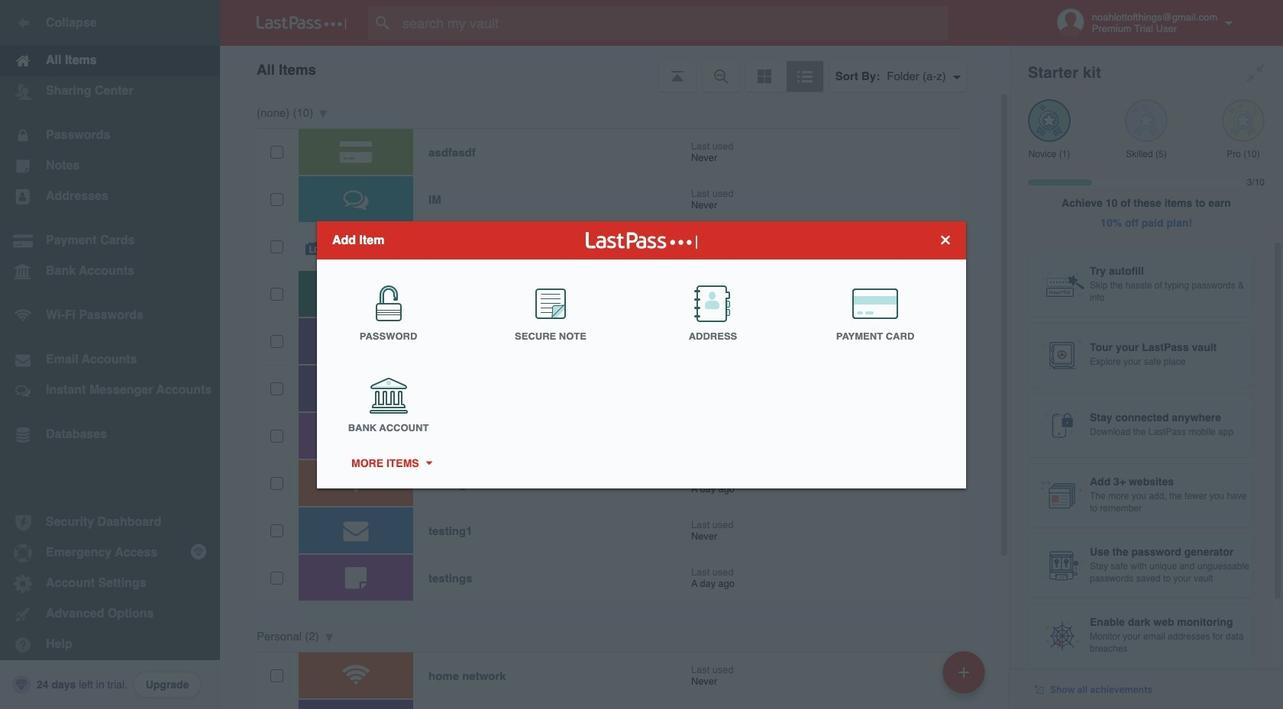 Task type: vqa. For each thing, say whether or not it's contained in the screenshot.
Main navigation navigation
yes



Task type: describe. For each thing, give the bounding box(es) containing it.
new item image
[[959, 667, 969, 678]]

new item navigation
[[937, 647, 995, 710]]

lastpass image
[[257, 16, 347, 30]]



Task type: locate. For each thing, give the bounding box(es) containing it.
dialog
[[317, 221, 966, 489]]

caret right image
[[423, 461, 434, 465]]

vault options navigation
[[220, 46, 1010, 92]]

main navigation navigation
[[0, 0, 220, 710]]

Search search field
[[368, 6, 979, 40]]

search my vault text field
[[368, 6, 979, 40]]



